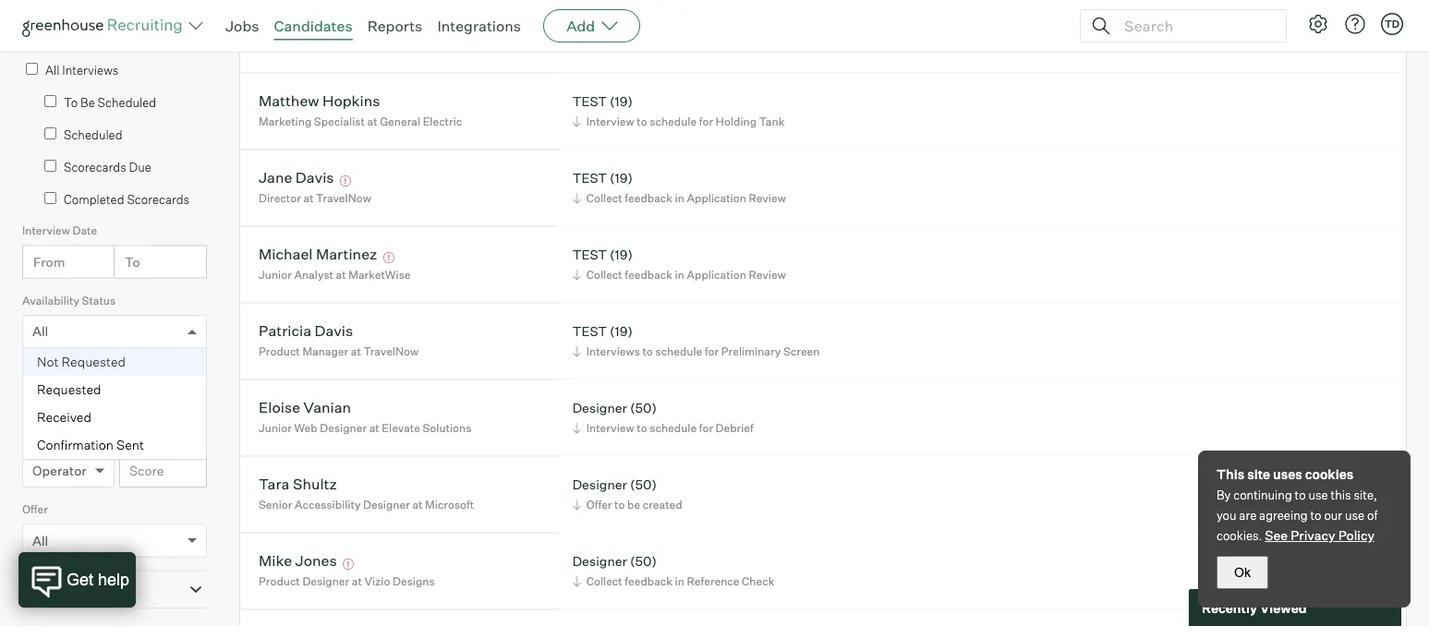 Task type: vqa. For each thing, say whether or not it's contained in the screenshot.


Task type: describe. For each thing, give the bounding box(es) containing it.
completed scorecards
[[64, 192, 190, 207]]

test (19) interview to schedule for holding tank
[[572, 93, 785, 129]]

general
[[380, 115, 420, 129]]

viewed
[[1260, 600, 1307, 616]]

recently viewed
[[1202, 600, 1307, 616]]

agreeing
[[1259, 508, 1308, 523]]

(50) inside designer (50) collect feedback in reference check
[[630, 553, 657, 569]]

decision
[[83, 31, 131, 45]]

for inside test (19) interview to schedule for debrief
[[699, 38, 713, 52]]

jane davis
[[259, 168, 334, 187]]

availability
[[22, 293, 79, 307]]

td button
[[1381, 13, 1403, 35]]

scorecards due
[[64, 160, 151, 175]]

(50) for tara shultz
[[630, 476, 657, 493]]

matthew hopkins marketing specialist at general electric
[[259, 92, 462, 129]]

electric
[[423, 115, 462, 129]]

ok button
[[1217, 556, 1268, 589]]

designer inside designer (50) collect feedback in reference check
[[572, 553, 627, 569]]

for for vanian
[[699, 421, 713, 435]]

designer (50) interview to schedule for debrief
[[572, 400, 754, 435]]

martinez
[[316, 245, 377, 263]]

analyst
[[294, 268, 333, 282]]

interview to schedule for debrief link for vanian
[[570, 420, 758, 437]]

jane
[[259, 168, 292, 187]]

this
[[1331, 488, 1351, 503]]

to left our
[[1310, 508, 1322, 523]]

tara shultz link
[[259, 475, 337, 496]]

to be scheduled
[[64, 95, 156, 110]]

interviews inside the test (19) interviews to schedule for preliminary screen
[[586, 345, 640, 359]]

at inside the "tara shultz senior accessibility designer at microsoft"
[[412, 498, 423, 512]]

confirmation
[[37, 437, 114, 453]]

1 vertical spatial test status
[[32, 393, 101, 409]]

confirmation sent
[[37, 437, 144, 453]]

debrief for (50)
[[716, 421, 754, 435]]

reports
[[367, 17, 423, 35]]

integrations link
[[437, 17, 521, 35]]

all inside availability status element
[[32, 324, 48, 340]]

preliminary
[[721, 345, 781, 359]]

candidates
[[274, 17, 353, 35]]

confirmation sent option
[[23, 432, 206, 459]]

to for to be scheduled
[[64, 95, 78, 110]]

be
[[80, 95, 95, 110]]

collect feedback in application review link for jane davis
[[570, 190, 791, 207]]

eloise
[[259, 398, 300, 417]]

1 horizontal spatial scorecards
[[127, 192, 190, 207]]

mike
[[259, 552, 292, 570]]

at inside patricia davis product manager at travelnow
[[351, 345, 361, 359]]

michael martinez link
[[259, 245, 377, 266]]

cookies
[[1305, 467, 1354, 483]]

add button
[[543, 9, 640, 42]]

review for jane davis
[[749, 191, 786, 205]]

vizio
[[364, 575, 390, 589]]

Scorecards Due checkbox
[[44, 160, 56, 172]]

senior
[[259, 498, 292, 512]]

2 vertical spatial status
[[62, 393, 101, 409]]

at inside eloise vanian junior web designer at elevate solutions
[[369, 421, 379, 435]]

you
[[1217, 508, 1236, 523]]

designer inside designer (50) offer to be created
[[572, 476, 627, 493]]

test score
[[22, 433, 77, 447]]

junior inside eloise vanian junior web designer at elevate solutions
[[259, 421, 292, 435]]

site,
[[1354, 488, 1377, 503]]

davis for patricia
[[315, 322, 353, 340]]

reference
[[687, 575, 739, 589]]

collect for michael martinez
[[586, 268, 622, 282]]

mike jones
[[259, 552, 337, 570]]

designer (50) offer to be created
[[572, 476, 682, 512]]

created
[[643, 498, 682, 512]]

from
[[33, 254, 65, 270]]

to for test (19) interviews to schedule for preliminary screen
[[642, 345, 653, 359]]

patricia
[[259, 322, 311, 340]]

patricia davis product manager at travelnow
[[259, 322, 419, 359]]

test for junior analyst at marketwise
[[572, 246, 607, 263]]

for for davis
[[705, 345, 719, 359]]

test for product manager at travelnow
[[572, 323, 607, 339]]

designer inside designer (50) interview to schedule for debrief
[[572, 400, 627, 416]]

christopher davis ux designer at virtuetech
[[259, 15, 397, 52]]

recently
[[1202, 600, 1257, 616]]

christopher davis link
[[259, 15, 382, 36]]

application for michael martinez
[[687, 268, 746, 282]]

designer inside christopher davis ux designer at virtuetech
[[277, 38, 324, 52]]

mike jones has been in reference check for more than 10 days image
[[340, 559, 357, 570]]

tasks
[[76, 2, 113, 18]]

test (19) collect feedback in application review for michael martinez
[[572, 246, 786, 282]]

interview date
[[22, 224, 97, 238]]

all inside the offer element
[[32, 533, 48, 549]]

davis for jane
[[295, 168, 334, 187]]

none field inside availability status element
[[23, 316, 42, 348]]

shultz
[[293, 475, 337, 493]]

status for availability status element on the left of the page
[[82, 293, 116, 307]]

michael martinez
[[259, 245, 377, 263]]

received
[[37, 409, 91, 426]]

policy
[[1338, 527, 1375, 544]]

designer inside the "tara shultz senior accessibility designer at microsoft"
[[363, 498, 410, 512]]

michael martinez has been in application review for more than 5 days image
[[380, 252, 397, 263]]

test for operator
[[22, 433, 45, 447]]

to for to
[[125, 254, 140, 270]]

interview to schedule for holding tank link
[[570, 113, 789, 130]]

test for director at travelnow
[[572, 170, 607, 186]]

to down uses
[[1295, 488, 1306, 503]]

to for test (19) interview to schedule for holding tank
[[637, 115, 647, 129]]

1 junior from the top
[[259, 268, 292, 282]]

at inside christopher davis ux designer at virtuetech
[[326, 38, 337, 52]]

be
[[627, 498, 640, 512]]

test (19) interview to schedule for debrief
[[572, 16, 754, 52]]

0 vertical spatial scheduled
[[98, 95, 156, 110]]

privacy
[[1291, 527, 1335, 544]]

junior analyst at marketwise
[[259, 268, 411, 282]]

solutions
[[423, 421, 472, 435]]

completed
[[64, 192, 124, 207]]

michael
[[259, 245, 313, 263]]

this
[[1217, 467, 1245, 483]]

matthew hopkins link
[[259, 92, 380, 113]]

elevate
[[382, 421, 420, 435]]

requested inside option
[[61, 354, 126, 370]]

Completed Scorecards checkbox
[[44, 192, 56, 204]]

see privacy policy link
[[1265, 527, 1375, 544]]

availability status
[[22, 293, 116, 307]]

due
[[129, 160, 151, 175]]

jobs
[[225, 17, 259, 35]]

requested option
[[23, 376, 206, 404]]

marketwise
[[349, 268, 411, 282]]

collect for jane davis
[[586, 191, 622, 205]]

received option
[[23, 404, 206, 432]]

jane davis link
[[259, 168, 334, 190]]

cookies.
[[1217, 528, 1262, 543]]

hopkins
[[322, 92, 380, 110]]

status for the test status element
[[47, 363, 81, 377]]

(19) for junior analyst at marketwise
[[610, 246, 633, 263]]



Task type: locate. For each thing, give the bounding box(es) containing it.
needs
[[45, 31, 81, 45]]

for inside test (19) interview to schedule for holding tank
[[699, 115, 713, 129]]

1 vertical spatial collect
[[586, 268, 622, 282]]

junior down eloise
[[259, 421, 292, 435]]

2 (19) from the top
[[610, 93, 633, 109]]

3 in from the top
[[675, 575, 684, 589]]

1 vertical spatial feedback
[[625, 268, 673, 282]]

schedule up test (19) interview to schedule for holding tank
[[650, 38, 697, 52]]

collect feedback in application review link for michael martinez
[[570, 266, 791, 284]]

3 feedback from the top
[[625, 575, 673, 589]]

2 vertical spatial test
[[22, 433, 45, 447]]

all right all interviews option
[[45, 63, 60, 78]]

review down tank
[[749, 191, 786, 205]]

interviews up designer (50) interview to schedule for debrief
[[586, 345, 640, 359]]

1 vertical spatial debrief
[[716, 421, 754, 435]]

for for hopkins
[[699, 115, 713, 129]]

Needs Decision checkbox
[[26, 31, 38, 43]]

1 test (19) collect feedback in application review from the top
[[572, 170, 786, 205]]

3 (19) from the top
[[610, 170, 633, 186]]

offer to be created link
[[570, 496, 687, 514]]

(19) inside the test (19) interviews to schedule for preliminary screen
[[610, 323, 633, 339]]

4 (19) from the top
[[610, 246, 633, 263]]

web
[[294, 421, 317, 435]]

test inside the test (19) interviews to schedule for preliminary screen
[[572, 323, 607, 339]]

1 vertical spatial requested
[[37, 382, 101, 398]]

not requested
[[37, 354, 126, 370]]

designer down 'christopher'
[[277, 38, 324, 52]]

all up education
[[32, 533, 48, 549]]

1 (50) from the top
[[630, 400, 657, 416]]

Search text field
[[1120, 12, 1269, 39]]

test up test score
[[32, 393, 59, 409]]

2 vertical spatial collect
[[586, 575, 622, 589]]

1 vertical spatial application
[[687, 268, 746, 282]]

at down the mike jones has been in reference check for more than 10 days icon
[[352, 575, 362, 589]]

(19) inside test (19) interview to schedule for debrief
[[610, 16, 633, 32]]

0 vertical spatial all
[[45, 63, 60, 78]]

at down the jane davis link on the left top of page
[[303, 191, 314, 205]]

(50) down interviews to schedule for preliminary screen link
[[630, 400, 657, 416]]

ux
[[259, 38, 275, 52]]

4 test from the top
[[572, 246, 607, 263]]

0 horizontal spatial interviews
[[62, 63, 119, 78]]

davis up manager on the bottom
[[315, 322, 353, 340]]

1 vertical spatial product
[[259, 575, 300, 589]]

1 vertical spatial interview to schedule for debrief link
[[570, 420, 758, 437]]

(50) inside designer (50) interview to schedule for debrief
[[630, 400, 657, 416]]

2 vertical spatial all
[[32, 533, 48, 549]]

to up designer (50) offer to be created in the bottom of the page
[[637, 421, 647, 435]]

integrations
[[437, 17, 521, 35]]

tara
[[259, 475, 290, 493]]

requested up requested 'option' on the bottom left of the page
[[61, 354, 126, 370]]

offer inside designer (50) offer to be created
[[586, 498, 612, 512]]

test left score
[[22, 433, 45, 447]]

see privacy policy
[[1265, 527, 1375, 544]]

offer element
[[22, 501, 207, 571]]

not requested option
[[23, 348, 206, 376]]

offer down operator
[[22, 503, 48, 517]]

(50) up collect feedback in reference check link
[[630, 553, 657, 569]]

3 test from the top
[[572, 170, 607, 186]]

to down completed scorecards
[[125, 254, 140, 270]]

at left microsoft
[[412, 498, 423, 512]]

configure image
[[1307, 13, 1329, 35]]

application for jane davis
[[687, 191, 746, 205]]

to up designer (50) interview to schedule for debrief
[[642, 345, 653, 359]]

in for jane davis
[[675, 191, 684, 205]]

greenhouse recruiting image
[[22, 15, 188, 37]]

interview for designer (50) interview to schedule for debrief
[[586, 421, 634, 435]]

jane davis has been in application review for more than 5 days image
[[337, 176, 354, 187]]

collect
[[586, 191, 622, 205], [586, 268, 622, 282], [586, 575, 622, 589]]

test inside test (19) interview to schedule for holding tank
[[572, 93, 607, 109]]

scheduled down be on the top left of the page
[[64, 128, 122, 142]]

2 application from the top
[[687, 268, 746, 282]]

at left elevate
[[369, 421, 379, 435]]

2 (50) from the top
[[630, 476, 657, 493]]

at down christopher davis link
[[326, 38, 337, 52]]

davis inside christopher davis ux designer at virtuetech
[[344, 15, 382, 33]]

status down not requested
[[62, 393, 101, 409]]

for left preliminary
[[705, 345, 719, 359]]

vanian
[[304, 398, 351, 417]]

designer
[[277, 38, 324, 52], [572, 400, 627, 416], [320, 421, 367, 435], [572, 476, 627, 493], [363, 498, 410, 512], [572, 553, 627, 569], [302, 575, 349, 589]]

for left holding
[[699, 115, 713, 129]]

schedule inside test (19) interview to schedule for holding tank
[[650, 115, 697, 129]]

not
[[37, 354, 59, 370]]

ok
[[1234, 565, 1251, 580]]

1 interview to schedule for debrief link from the top
[[570, 36, 758, 54]]

review for michael martinez
[[749, 268, 786, 282]]

check
[[742, 575, 774, 589]]

test (19) collect feedback in application review down the interview to schedule for holding tank link
[[572, 170, 786, 205]]

list box inside availability status element
[[23, 348, 206, 459]]

1 vertical spatial in
[[675, 268, 684, 282]]

2 review from the top
[[749, 268, 786, 282]]

davis
[[344, 15, 382, 33], [295, 168, 334, 187], [315, 322, 353, 340]]

1 feedback from the top
[[625, 191, 673, 205]]

0 vertical spatial feedback
[[625, 191, 673, 205]]

date
[[73, 224, 97, 238]]

add
[[566, 17, 595, 35]]

0 vertical spatial interviews
[[62, 63, 119, 78]]

to
[[64, 95, 78, 110], [125, 254, 140, 270]]

score
[[47, 433, 77, 447]]

to down test (19) interview to schedule for debrief
[[637, 115, 647, 129]]

designs
[[393, 575, 435, 589]]

offer left be
[[586, 498, 612, 512]]

2 collect feedback in application review link from the top
[[570, 266, 791, 284]]

davis for christopher
[[344, 15, 382, 33]]

1 (19) from the top
[[610, 16, 633, 32]]

2 debrief from the top
[[716, 421, 754, 435]]

Scheduled checkbox
[[44, 128, 56, 140]]

in
[[675, 191, 684, 205], [675, 268, 684, 282], [675, 575, 684, 589]]

0 horizontal spatial scorecards
[[64, 160, 126, 175]]

1 horizontal spatial to
[[125, 254, 140, 270]]

interview inside test (19) interview to schedule for debrief
[[586, 38, 634, 52]]

list box containing not requested
[[23, 348, 206, 459]]

to inside designer (50) offer to be created
[[614, 498, 625, 512]]

designer up designer (50) offer to be created in the bottom of the page
[[572, 400, 627, 416]]

1 vertical spatial test (19) collect feedback in application review
[[572, 246, 786, 282]]

2 vertical spatial feedback
[[625, 575, 673, 589]]

schedule for vanian
[[650, 421, 697, 435]]

(50) for eloise vanian
[[630, 400, 657, 416]]

designer up offer to be created link
[[572, 476, 627, 493]]

application up the test (19) interviews to schedule for preliminary screen
[[687, 268, 746, 282]]

1 horizontal spatial offer
[[586, 498, 612, 512]]

education
[[22, 582, 86, 598]]

1 review from the top
[[749, 191, 786, 205]]

2 test from the top
[[572, 93, 607, 109]]

1 debrief from the top
[[716, 38, 754, 52]]

2 vertical spatial (50)
[[630, 553, 657, 569]]

application
[[687, 191, 746, 205], [687, 268, 746, 282]]

collect feedback in application review link up the test (19) interviews to schedule for preliminary screen
[[570, 266, 791, 284]]

test for marketing specialist at general electric
[[572, 93, 607, 109]]

review up preliminary
[[749, 268, 786, 282]]

requested inside 'option'
[[37, 382, 101, 398]]

0 vertical spatial in
[[675, 191, 684, 205]]

collect feedback in reference check link
[[570, 573, 779, 590]]

to for test (19) interview to schedule for debrief
[[637, 38, 647, 52]]

davis up the 'virtuetech' at the top left of page
[[344, 15, 382, 33]]

reports link
[[367, 17, 423, 35]]

1 application from the top
[[687, 191, 746, 205]]

(19)
[[610, 16, 633, 32], [610, 93, 633, 109], [610, 170, 633, 186], [610, 246, 633, 263], [610, 323, 633, 339]]

requested up received
[[37, 382, 101, 398]]

td
[[1385, 18, 1400, 30]]

1 vertical spatial junior
[[259, 421, 292, 435]]

in for michael martinez
[[675, 268, 684, 282]]

use
[[1309, 488, 1328, 503], [1345, 508, 1365, 523]]

use left this
[[1309, 488, 1328, 503]]

0 vertical spatial test status
[[22, 363, 81, 377]]

5 test from the top
[[572, 323, 607, 339]]

matthew
[[259, 92, 319, 110]]

feedback left reference
[[625, 575, 673, 589]]

None field
[[23, 316, 42, 348]]

uses
[[1273, 467, 1302, 483]]

(19) for product manager at travelnow
[[610, 323, 633, 339]]

1 vertical spatial scorecards
[[127, 192, 190, 207]]

0 vertical spatial davis
[[344, 15, 382, 33]]

0 vertical spatial (50)
[[630, 400, 657, 416]]

scorecards up the "completed"
[[64, 160, 126, 175]]

in for mike jones
[[675, 575, 684, 589]]

0 horizontal spatial use
[[1309, 488, 1328, 503]]

designer down jones
[[302, 575, 349, 589]]

patricia davis link
[[259, 322, 353, 343]]

application down holding
[[687, 191, 746, 205]]

3 (50) from the top
[[630, 553, 657, 569]]

(19) for director at travelnow
[[610, 170, 633, 186]]

interview for test (19) interview to schedule for holding tank
[[586, 115, 634, 129]]

test status up score
[[32, 393, 101, 409]]

holding
[[716, 115, 757, 129]]

at left general
[[367, 115, 377, 129]]

at down martinez
[[336, 268, 346, 282]]

2 test (19) collect feedback in application review from the top
[[572, 246, 786, 282]]

test status element
[[22, 361, 207, 431]]

collect feedback in application review link down the interview to schedule for holding tank link
[[570, 190, 791, 207]]

collect for mike jones
[[586, 575, 622, 589]]

(50) up be
[[630, 476, 657, 493]]

feedback for mike jones
[[625, 575, 673, 589]]

schedule left holding
[[650, 115, 697, 129]]

to inside test (19) interview to schedule for holding tank
[[637, 115, 647, 129]]

2 junior from the top
[[259, 421, 292, 435]]

1 vertical spatial (50)
[[630, 476, 657, 493]]

1 product from the top
[[259, 345, 300, 359]]

0 vertical spatial junior
[[259, 268, 292, 282]]

at inside matthew hopkins marketing specialist at general electric
[[367, 115, 377, 129]]

1 horizontal spatial interviews
[[586, 345, 640, 359]]

travelnow down jane davis has been in application review for more than 5 days image
[[316, 191, 371, 205]]

to left be
[[614, 498, 625, 512]]

scorecards down due at the top left of page
[[127, 192, 190, 207]]

0 vertical spatial test (19) collect feedback in application review
[[572, 170, 786, 205]]

to left be on the top left of the page
[[64, 95, 78, 110]]

interview to schedule for debrief link for davis
[[570, 36, 758, 54]]

interviews to schedule for preliminary screen link
[[570, 343, 824, 360]]

to for designer (50) interview to schedule for debrief
[[637, 421, 647, 435]]

0 vertical spatial to
[[64, 95, 78, 110]]

collect inside designer (50) collect feedback in reference check
[[586, 575, 622, 589]]

td button
[[1377, 9, 1407, 39]]

scorecards
[[64, 160, 126, 175], [127, 192, 190, 207]]

3 collect from the top
[[586, 575, 622, 589]]

0 vertical spatial test
[[22, 363, 45, 377]]

designer right "accessibility"
[[363, 498, 410, 512]]

for up test (19) interview to schedule for holding tank
[[699, 38, 713, 52]]

davis up director at travelnow
[[295, 168, 334, 187]]

1 vertical spatial davis
[[295, 168, 334, 187]]

schedule for davis
[[655, 345, 702, 359]]

in up the test (19) interviews to schedule for preliminary screen
[[675, 268, 684, 282]]

1 vertical spatial interviews
[[586, 345, 640, 359]]

5 (19) from the top
[[610, 323, 633, 339]]

for inside designer (50) interview to schedule for debrief
[[699, 421, 713, 435]]

interview for test (19) interview to schedule for debrief
[[586, 38, 634, 52]]

1 vertical spatial to
[[125, 254, 140, 270]]

2 product from the top
[[259, 575, 300, 589]]

0 vertical spatial review
[[749, 191, 786, 205]]

microsoft
[[425, 498, 474, 512]]

2 vertical spatial davis
[[315, 322, 353, 340]]

all interviews
[[45, 63, 119, 78]]

scheduled
[[98, 95, 156, 110], [64, 128, 122, 142]]

virtuetech
[[339, 38, 397, 52]]

1 vertical spatial all
[[32, 324, 48, 340]]

specialist
[[314, 115, 365, 129]]

debrief for (19)
[[716, 38, 754, 52]]

debrief inside test (19) interview to schedule for debrief
[[716, 38, 754, 52]]

interviews down needs decision
[[62, 63, 119, 78]]

are
[[1239, 508, 1257, 523]]

for down interviews to schedule for preliminary screen link
[[699, 421, 713, 435]]

feedback up the test (19) interviews to schedule for preliminary screen
[[625, 268, 673, 282]]

jobs link
[[225, 17, 259, 35]]

status
[[82, 293, 116, 307], [47, 363, 81, 377], [62, 393, 101, 409]]

interview to schedule for debrief link up test (19) interview to schedule for holding tank
[[570, 36, 758, 54]]

product inside patricia davis product manager at travelnow
[[259, 345, 300, 359]]

see
[[1265, 527, 1288, 544]]

test status
[[22, 363, 81, 377], [32, 393, 101, 409]]

schedule up created on the left
[[650, 421, 697, 435]]

to inside designer (50) interview to schedule for debrief
[[637, 421, 647, 435]]

to inside the test (19) interviews to schedule for preliminary screen
[[642, 345, 653, 359]]

debrief up holding
[[716, 38, 754, 52]]

interview inside test (19) interview to schedule for holding tank
[[586, 115, 634, 129]]

interview to schedule for debrief link up designer (50) offer to be created in the bottom of the page
[[570, 420, 758, 437]]

1 collect feedback in application review link from the top
[[570, 190, 791, 207]]

2 vertical spatial in
[[675, 575, 684, 589]]

1 in from the top
[[675, 191, 684, 205]]

product down mike
[[259, 575, 300, 589]]

0 vertical spatial debrief
[[716, 38, 754, 52]]

jones
[[295, 552, 337, 570]]

product down patricia
[[259, 345, 300, 359]]

To Be Scheduled checkbox
[[44, 95, 56, 107]]

(50) inside designer (50) offer to be created
[[630, 476, 657, 493]]

debrief inside designer (50) interview to schedule for debrief
[[716, 421, 754, 435]]

to up test (19) interview to schedule for holding tank
[[637, 38, 647, 52]]

test inside test (19) interview to schedule for debrief
[[572, 16, 607, 32]]

test (19) collect feedback in application review for jane davis
[[572, 170, 786, 205]]

to inside test (19) interview to schedule for debrief
[[637, 38, 647, 52]]

status right availability
[[82, 293, 116, 307]]

2 in from the top
[[675, 268, 684, 282]]

manager
[[302, 345, 348, 359]]

0 vertical spatial scorecards
[[64, 160, 126, 175]]

1 vertical spatial status
[[47, 363, 81, 377]]

accessibility
[[295, 498, 361, 512]]

at right manager on the bottom
[[351, 345, 361, 359]]

1 vertical spatial travelnow
[[363, 345, 419, 359]]

schedule for hopkins
[[650, 115, 697, 129]]

tara shultz senior accessibility designer at microsoft
[[259, 475, 474, 512]]

all
[[45, 63, 60, 78], [32, 324, 48, 340], [32, 533, 48, 549]]

0 vertical spatial application
[[687, 191, 746, 205]]

test for test status
[[22, 363, 45, 377]]

davis inside patricia davis product manager at travelnow
[[315, 322, 353, 340]]

to for designer (50) offer to be created
[[614, 498, 625, 512]]

interview inside designer (50) interview to schedule for debrief
[[586, 421, 634, 435]]

screen
[[783, 345, 820, 359]]

1 vertical spatial collect feedback in application review link
[[570, 266, 791, 284]]

1 collect from the top
[[586, 191, 622, 205]]

scheduled right be on the top left of the page
[[98, 95, 156, 110]]

product designer at vizio designs
[[259, 575, 435, 589]]

in down the interview to schedule for holding tank link
[[675, 191, 684, 205]]

in left reference
[[675, 575, 684, 589]]

by continuing to use this site, you are agreeing to our use of cookies.
[[1217, 488, 1378, 543]]

in inside designer (50) collect feedback in reference check
[[675, 575, 684, 589]]

director
[[259, 191, 301, 205]]

site
[[1247, 467, 1270, 483]]

0 vertical spatial use
[[1309, 488, 1328, 503]]

interview
[[586, 38, 634, 52], [586, 115, 634, 129], [22, 224, 70, 238], [586, 421, 634, 435]]

2 collect from the top
[[586, 268, 622, 282]]

1 vertical spatial test
[[32, 393, 59, 409]]

travelnow right manager on the bottom
[[363, 345, 419, 359]]

schedule inside the test (19) interviews to schedule for preliminary screen
[[655, 345, 702, 359]]

designer down offer to be created link
[[572, 553, 627, 569]]

at
[[326, 38, 337, 52], [367, 115, 377, 129], [303, 191, 314, 205], [336, 268, 346, 282], [351, 345, 361, 359], [369, 421, 379, 435], [412, 498, 423, 512], [352, 575, 362, 589]]

feedback inside designer (50) collect feedback in reference check
[[625, 575, 673, 589]]

our
[[1324, 508, 1342, 523]]

All Interviews checkbox
[[26, 63, 38, 75]]

marketing
[[259, 115, 312, 129]]

eloise vanian junior web designer at elevate solutions
[[259, 398, 472, 435]]

1 horizontal spatial use
[[1345, 508, 1365, 523]]

0 vertical spatial status
[[82, 293, 116, 307]]

test
[[22, 363, 45, 377], [32, 393, 59, 409], [22, 433, 45, 447]]

(50)
[[630, 400, 657, 416], [630, 476, 657, 493], [630, 553, 657, 569]]

tank
[[759, 115, 785, 129]]

designer inside eloise vanian junior web designer at elevate solutions
[[320, 421, 367, 435]]

1 test from the top
[[572, 16, 607, 32]]

1 vertical spatial use
[[1345, 508, 1365, 523]]

test (19) collect feedback in application review
[[572, 170, 786, 205], [572, 246, 786, 282]]

0 vertical spatial product
[[259, 345, 300, 359]]

schedule up designer (50) interview to schedule for debrief
[[655, 345, 702, 359]]

for inside the test (19) interviews to schedule for preliminary screen
[[705, 345, 719, 359]]

christopher
[[259, 15, 341, 33]]

test (19) collect feedback in application review up the test (19) interviews to schedule for preliminary screen
[[572, 246, 786, 282]]

test up received
[[22, 363, 45, 377]]

0 vertical spatial interview to schedule for debrief link
[[570, 36, 758, 54]]

debrief down preliminary
[[716, 421, 754, 435]]

2 interview to schedule for debrief link from the top
[[570, 420, 758, 437]]

1 vertical spatial scheduled
[[64, 128, 122, 142]]

junior down michael
[[259, 268, 292, 282]]

test status up received
[[22, 363, 81, 377]]

0 horizontal spatial to
[[64, 95, 78, 110]]

this site uses cookies
[[1217, 467, 1354, 483]]

feedback for jane davis
[[625, 191, 673, 205]]

0 horizontal spatial offer
[[22, 503, 48, 517]]

feedback for michael martinez
[[625, 268, 673, 282]]

(19) for marketing specialist at general electric
[[610, 93, 633, 109]]

0 vertical spatial requested
[[61, 354, 126, 370]]

0 vertical spatial collect feedback in application review link
[[570, 190, 791, 207]]

feedback down the interview to schedule for holding tank link
[[625, 191, 673, 205]]

schedule inside designer (50) interview to schedule for debrief
[[650, 421, 697, 435]]

operator
[[32, 463, 87, 479]]

0 vertical spatial travelnow
[[316, 191, 371, 205]]

travelnow inside patricia davis product manager at travelnow
[[363, 345, 419, 359]]

schedule inside test (19) interview to schedule for debrief
[[650, 38, 697, 52]]

2 feedback from the top
[[625, 268, 673, 282]]

sent
[[116, 437, 144, 453]]

designer down vanian
[[320, 421, 367, 435]]

(19) inside test (19) interview to schedule for holding tank
[[610, 93, 633, 109]]

status up received
[[47, 363, 81, 377]]

schedule
[[650, 38, 697, 52], [650, 115, 697, 129], [655, 345, 702, 359], [650, 421, 697, 435]]

all up not
[[32, 324, 48, 340]]

travelnow
[[316, 191, 371, 205], [363, 345, 419, 359]]

0 vertical spatial collect
[[586, 191, 622, 205]]

1 vertical spatial review
[[749, 268, 786, 282]]

Score number field
[[119, 455, 207, 488]]

junior
[[259, 268, 292, 282], [259, 421, 292, 435]]

use left of
[[1345, 508, 1365, 523]]

availability status element
[[22, 292, 207, 460]]

list box
[[23, 348, 206, 459]]



